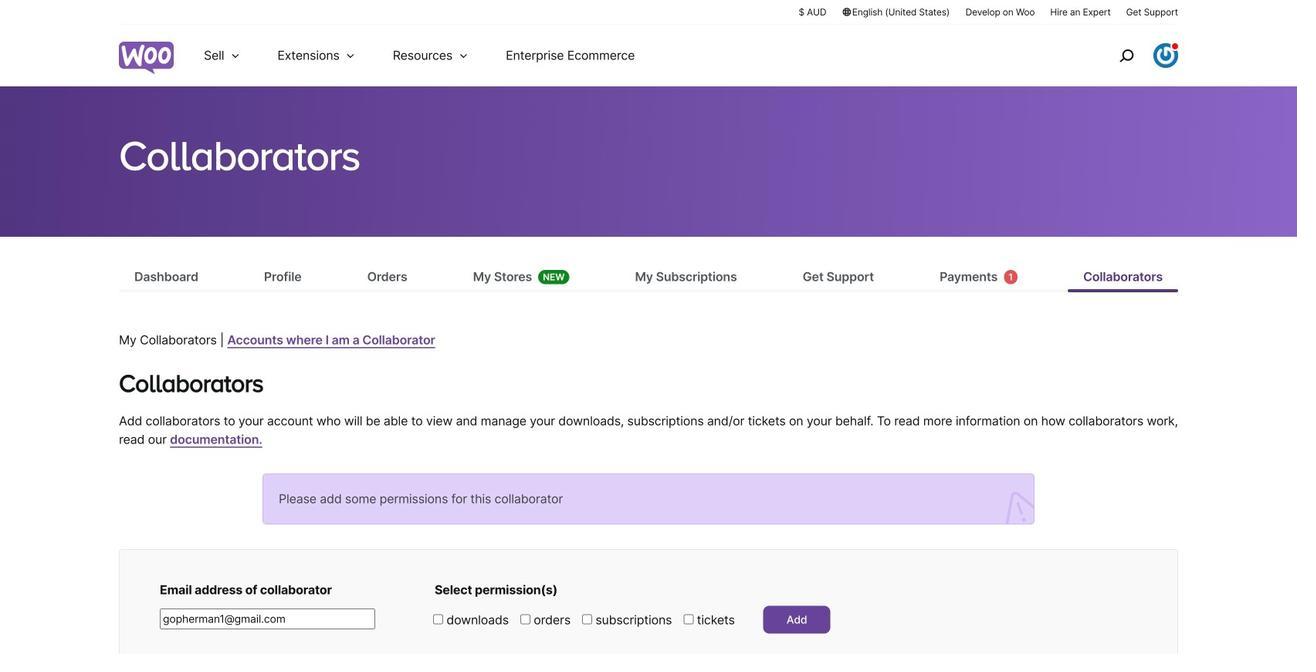 Task type: describe. For each thing, give the bounding box(es) containing it.
open account menu image
[[1154, 43, 1178, 68]]

search image
[[1114, 43, 1139, 68]]

service navigation menu element
[[1086, 30, 1178, 81]]



Task type: locate. For each thing, give the bounding box(es) containing it.
None checkbox
[[433, 615, 443, 625], [582, 615, 592, 625], [684, 615, 694, 625], [433, 615, 443, 625], [582, 615, 592, 625], [684, 615, 694, 625]]

None checkbox
[[520, 615, 530, 625]]



